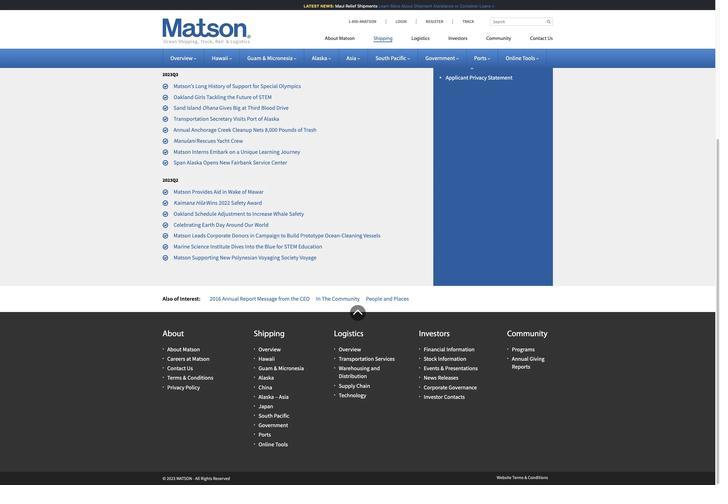 Task type: describe. For each thing, give the bounding box(es) containing it.
people
[[366, 295, 383, 303]]

alaska link for asia 'link'
[[312, 55, 331, 62]]

manulani
[[174, 137, 196, 145]]

1 horizontal spatial online
[[506, 55, 522, 62]]

ingenuity,
[[266, 38, 290, 46]]

2023 matson
[[167, 476, 192, 482]]

the up employee
[[169, 47, 177, 55]]

on
[[230, 148, 236, 156]]

people and places link
[[366, 295, 409, 303]]

contact us link inside footer
[[167, 365, 193, 372]]

1 vertical spatial for
[[277, 243, 283, 251]]

secretary
[[210, 115, 233, 123]]

technology
[[339, 392, 367, 399]]

0 horizontal spatial corporate
[[207, 232, 231, 240]]

1 vertical spatial information
[[439, 356, 467, 363]]

us inside about matson careers at matson contact us terms & conditions privacy policy
[[187, 365, 193, 372]]

and left places
[[384, 295, 393, 303]]

1 horizontal spatial government
[[426, 55, 456, 62]]

rights
[[201, 476, 212, 482]]

1 horizontal spatial stem
[[284, 243, 298, 251]]

shipping inside the top menu navigation
[[374, 36, 393, 41]]

guam & micronesia
[[248, 55, 293, 62]]

at right big
[[242, 104, 247, 112]]

alaska up the 8,000
[[264, 115, 280, 123]]

0 vertical spatial micronesia
[[267, 55, 293, 62]]

community,
[[375, 47, 403, 55]]

0 horizontal spatial government link
[[259, 422, 288, 430]]

hawaii inside overview hawaii guam & micronesia alaska china alaska – asia japan south pacific government ports online tools
[[259, 356, 275, 363]]

loans
[[477, 3, 488, 9]]

1 horizontal spatial ports link
[[475, 55, 491, 62]]

asia inside overview hawaii guam & micronesia alaska china alaska – asia japan south pacific government ports online tools
[[279, 394, 289, 401]]

community link
[[477, 33, 521, 46]]

overview for overview
[[171, 55, 193, 62]]

marine science institute dives into the blue for stem education
[[174, 243, 323, 251]]

shipment
[[411, 3, 429, 9]]

backtop image
[[350, 305, 366, 321]]

1 horizontal spatial learn
[[375, 3, 386, 9]]

yacht
[[217, 137, 230, 145]]

overview for overview transportation services warehousing and distribution supply chain technology
[[339, 346, 361, 353]]

investors inside the top menu navigation
[[449, 36, 468, 41]]

4matson
[[360, 19, 377, 24]]

of left trash
[[298, 126, 303, 134]]

community inside footer
[[508, 330, 548, 339]]

register
[[426, 19, 444, 24]]

1 vertical spatial a
[[237, 148, 240, 156]]

0 horizontal spatial south pacific link
[[259, 413, 290, 420]]

increase
[[253, 210, 273, 218]]

government inside overview hawaii guam & micronesia alaska china alaska – asia japan south pacific government ports online tools
[[259, 422, 288, 430]]

matson inside matson's success stems from its employees' ingenuity, dedication to progress, teamwork, and commitment to the communities we serve. learn more about our recent business efforts, matson in the community, and employee accomplishments.
[[342, 47, 359, 55]]

programs
[[512, 346, 535, 353]]

warehousing and distribution link
[[339, 365, 380, 380]]

oakland for oakland schedule adjustment to increase whale safety
[[174, 210, 194, 218]]

login link
[[386, 19, 417, 24]]

0 vertical spatial careers at matson
[[440, 18, 493, 26]]

about for about matson careers at matson contact us terms & conditions privacy policy
[[167, 346, 182, 353]]

news
[[424, 375, 437, 382]]

1 horizontal spatial contact us link
[[521, 33, 553, 46]]

footer containing about
[[0, 305, 716, 486]]

accomplishments.
[[187, 56, 231, 64]]

job
[[446, 62, 455, 69]]

0 horizontal spatial ports link
[[259, 432, 271, 439]]

a inside section
[[473, 50, 475, 57]]

from inside matson's success stems from its employees' ingenuity, dedication to progress, teamwork, and commitment to the communities we serve. learn more about our recent business efforts, matson in the community, and employee accomplishments.
[[219, 38, 230, 46]]

guam inside overview hawaii guam & micronesia alaska china alaska – asia japan south pacific government ports online tools
[[259, 365, 273, 372]]

its
[[231, 38, 237, 46]]

our
[[245, 221, 254, 229]]

& inside about matson careers at matson contact us terms & conditions privacy policy
[[183, 375, 187, 382]]

center
[[272, 159, 288, 166]]

annual anchorage creek cleanup nets 8,000 pounds of trash link
[[174, 126, 317, 134]]

oakland for oakland girls tackling the future of stem
[[174, 93, 194, 101]]

0 vertical spatial new
[[220, 159, 230, 166]]

wins
[[206, 199, 218, 207]]

fairbank
[[232, 159, 252, 166]]

to up business
[[317, 38, 322, 46]]

1 horizontal spatial from
[[279, 295, 290, 303]]

girls
[[195, 93, 206, 101]]

communities
[[178, 47, 209, 55]]

sand island ohana gives big at third blood drive
[[174, 104, 289, 112]]

governance
[[449, 384, 477, 391]]

china
[[259, 384, 273, 391]]

blue matson logo with ocean, shipping, truck, rail and logistics written beneath it. image
[[163, 19, 251, 44]]

& right the more
[[263, 55, 266, 62]]

about matson link for investors link
[[325, 33, 365, 46]]

0 horizontal spatial overview link
[[171, 55, 197, 62]]

0 horizontal spatial careers at matson link
[[167, 356, 210, 363]]

logistics inside the top menu navigation
[[412, 36, 430, 41]]

voyage
[[300, 254, 317, 262]]

careers inside about matson careers at matson contact us terms & conditions privacy policy
[[167, 356, 185, 363]]

manulani rescues yacht crew
[[174, 137, 243, 145]]

science
[[191, 243, 209, 251]]

0 horizontal spatial annual
[[174, 126, 190, 134]]

earth
[[202, 221, 215, 229]]

we
[[210, 47, 217, 55]]

cleanup
[[233, 126, 252, 134]]

of up 'third'
[[253, 93, 258, 101]]

online inside overview hawaii guam & micronesia alaska china alaska – asia japan south pacific government ports online tools
[[259, 441, 274, 449]]

2 vertical spatial in
[[250, 232, 255, 240]]

about matson
[[325, 36, 355, 41]]

track
[[463, 19, 475, 24]]

ohana
[[203, 104, 218, 112]]

1-800-4matson
[[349, 19, 377, 24]]

1 vertical spatial new
[[220, 254, 231, 262]]

japan
[[259, 403, 273, 411]]

conditions inside about matson careers at matson contact us terms & conditions privacy policy
[[188, 375, 214, 382]]

the left ceo
[[291, 295, 299, 303]]

terms inside about matson careers at matson contact us terms & conditions privacy policy
[[167, 375, 182, 382]]

stock information link
[[424, 356, 467, 363]]

more
[[248, 47, 260, 55]]

into
[[245, 243, 255, 251]]

annual for programs annual giving reports
[[512, 356, 529, 363]]

in
[[316, 295, 321, 303]]

& inside overview hawaii guam & micronesia alaska china alaska – asia japan south pacific government ports online tools
[[274, 365, 278, 372]]

matson provides aid in wake of mawar link
[[174, 188, 264, 196]]

0 vertical spatial transportation
[[174, 115, 209, 123]]

hawaii link for shipping overview link
[[259, 356, 275, 363]]

0 horizontal spatial online tools link
[[259, 441, 288, 449]]

support
[[232, 82, 252, 90]]

alaska down interns
[[187, 159, 202, 166]]

also
[[163, 295, 173, 303]]

in inside matson's success stems from its employees' ingenuity, dedication to progress, teamwork, and commitment to the communities we serve. learn more about our recent business efforts, matson in the community, and employee accomplishments.
[[360, 47, 365, 55]]

corporate inside financial information stock information events & presentations news releases corporate governance investor contacts
[[424, 384, 448, 391]]

transportation secretary visits port of alaska link
[[174, 115, 280, 123]]

1 vertical spatial careers
[[446, 38, 464, 45]]

logistics inside footer
[[334, 330, 364, 339]]

to up employee
[[163, 47, 168, 55]]

or
[[452, 3, 456, 9]]

olympics
[[279, 82, 301, 90]]

wake
[[228, 188, 241, 196]]

opens
[[203, 159, 219, 166]]

& inside financial information stock information events & presentations news releases corporate governance investor contacts
[[441, 365, 445, 372]]

applicant privacy statement link
[[446, 74, 513, 81]]

investors link
[[440, 33, 477, 46]]

1-
[[349, 19, 352, 24]]

cleaning
[[342, 232, 363, 240]]

teamwork,
[[346, 38, 372, 46]]

overview transportation services warehousing and distribution supply chain technology
[[339, 346, 395, 399]]

oakland girls tackling the future of stem
[[174, 93, 272, 101]]

financial information link
[[424, 346, 475, 353]]

matson leads corporate donors in campaign to build prototype ocean-cleaning vessels link
[[174, 232, 381, 240]]

privacy inside about matson careers at matson contact us terms & conditions privacy policy
[[167, 384, 185, 391]]

at up the benefits at a glance "link"
[[465, 38, 470, 45]]

matson supporting new polynesian voyaging society voyage link
[[174, 254, 317, 262]]

supply chain link
[[339, 383, 371, 390]]

0 vertical spatial safety
[[231, 199, 246, 207]]

in the community
[[316, 295, 360, 303]]

transportation secretary visits port of alaska
[[174, 115, 280, 123]]

privacy inside the careers at matson section
[[470, 74, 487, 81]]

history
[[208, 82, 225, 90]]

ports inside overview hawaii guam & micronesia alaska china alaska – asia japan south pacific government ports online tools
[[259, 432, 271, 439]]

0 horizontal spatial hawaii
[[212, 55, 228, 62]]

annual giving reports link
[[512, 356, 545, 371]]

matson's for matson's success stems from its employees' ingenuity, dedication to progress, teamwork, and commitment to the communities we serve. learn more about our recent business efforts, matson in the community, and employee accomplishments.
[[163, 38, 183, 46]]

matson's for matson's long history of support for special olympics
[[174, 82, 194, 90]]

celebrating earth day around our world
[[174, 221, 269, 229]]

cranes load and offload matson containers from the containership at the terminal. image
[[0, 0, 716, 2]]

about
[[261, 47, 275, 55]]

provides
[[192, 188, 213, 196]]

contacts
[[445, 394, 465, 401]]

celebrating earth day around our world link
[[174, 221, 269, 229]]

1 vertical spatial terms
[[513, 475, 524, 481]]

dives
[[231, 243, 244, 251]]

message
[[257, 295, 278, 303]]

nets
[[253, 126, 264, 134]]

kaimana
[[174, 199, 195, 207]]

community inside 'link'
[[487, 36, 512, 41]]

0 vertical spatial guam
[[248, 55, 262, 62]]

south pacific
[[376, 55, 407, 62]]

1 horizontal spatial south pacific link
[[376, 55, 410, 62]]

guam & micronesia link for hawaii link corresponding to shipping overview link
[[259, 365, 304, 372]]

at up postings
[[467, 50, 471, 57]]

0 horizontal spatial stem
[[259, 93, 272, 101]]

to up our
[[247, 210, 252, 218]]

the up sand island ohana gives big at third blood drive
[[228, 93, 235, 101]]

micronesia inside overview hawaii guam & micronesia alaska china alaska – asia japan south pacific government ports online tools
[[279, 365, 304, 372]]

of right the also
[[174, 295, 179, 303]]



Task type: locate. For each thing, give the bounding box(es) containing it.
overview link for logistics
[[339, 346, 361, 353]]

1 vertical spatial community
[[332, 295, 360, 303]]

0 vertical spatial asia
[[347, 55, 357, 62]]

of right wake
[[242, 188, 247, 196]]

careers at matson down container
[[440, 18, 493, 26]]

& up news releases link
[[441, 365, 445, 372]]

about inside about matson careers at matson contact us terms & conditions privacy policy
[[167, 346, 182, 353]]

careers at matson up the benefits at a glance "link"
[[446, 38, 489, 45]]

0 horizontal spatial a
[[237, 148, 240, 156]]

2016 annual report message from the ceo
[[210, 295, 310, 303]]

login
[[396, 19, 407, 24]]

government link
[[426, 55, 459, 62], [259, 422, 288, 430]]

from right message
[[279, 295, 290, 303]]

news:
[[317, 3, 331, 9]]

matson's inside matson's success stems from its employees' ingenuity, dedication to progress, teamwork, and commitment to the communities we serve. learn more about our recent business efforts, matson in the community, and employee accomplishments.
[[163, 38, 183, 46]]

investors inside footer
[[420, 330, 450, 339]]

mawar
[[248, 188, 264, 196]]

0 vertical spatial investors
[[449, 36, 468, 41]]

& up privacy policy link
[[183, 375, 187, 382]]

about inside the top menu navigation
[[325, 36, 338, 41]]

1 vertical spatial transportation
[[339, 356, 374, 363]]

pacific inside overview hawaii guam & micronesia alaska china alaska – asia japan south pacific government ports online tools
[[274, 413, 290, 420]]

0 vertical spatial pacific
[[391, 55, 407, 62]]

search image
[[547, 20, 551, 24]]

in up into
[[250, 232, 255, 240]]

community up "glance"
[[487, 36, 512, 41]]

warehousing
[[339, 365, 370, 372]]

guam & micronesia link for hawaii link corresponding to the left overview link
[[248, 55, 297, 62]]

annual up manulani
[[174, 126, 190, 134]]

privacy left policy
[[167, 384, 185, 391]]

journey
[[281, 148, 300, 156]]

at
[[464, 18, 470, 26], [465, 38, 470, 45], [467, 50, 471, 57], [242, 104, 247, 112], [187, 356, 191, 363]]

and up community,
[[373, 38, 382, 46]]

contact us
[[531, 36, 553, 41]]

1 horizontal spatial for
[[277, 243, 283, 251]]

0 vertical spatial us
[[548, 36, 553, 41]]

assistance
[[430, 3, 451, 9]]

1 horizontal spatial privacy
[[470, 74, 487, 81]]

big
[[233, 104, 241, 112]]

0 vertical spatial for
[[253, 82, 260, 90]]

matson's up employee
[[163, 38, 183, 46]]

and inside overview transportation services warehousing and distribution supply chain technology
[[371, 365, 380, 372]]

marine science institute dives into the blue for stem education link
[[174, 243, 323, 251]]

logistics down register "link"
[[412, 36, 430, 41]]

crew
[[231, 137, 243, 145]]

the
[[322, 295, 331, 303]]

of right history
[[227, 82, 231, 90]]

policy
[[186, 384, 200, 391]]

1 horizontal spatial us
[[548, 36, 553, 41]]

2 horizontal spatial overview link
[[339, 346, 361, 353]]

about for about
[[163, 330, 184, 339]]

0 horizontal spatial terms
[[167, 375, 182, 382]]

1 vertical spatial alaska link
[[259, 375, 274, 382]]

1 vertical spatial matson's
[[174, 82, 194, 90]]

learn inside matson's success stems from its employees' ingenuity, dedication to progress, teamwork, and commitment to the communities we serve. learn more about our recent business efforts, matson in the community, and employee accomplishments.
[[233, 47, 247, 55]]

1 horizontal spatial about matson link
[[325, 33, 365, 46]]

1 vertical spatial careers at matson
[[446, 38, 489, 45]]

learn down its
[[233, 47, 247, 55]]

1 vertical spatial logistics
[[334, 330, 364, 339]]

presentations
[[446, 365, 478, 372]]

south pacific link down commitment
[[376, 55, 410, 62]]

1 vertical spatial annual
[[222, 295, 239, 303]]

hila
[[196, 199, 205, 207]]

1 vertical spatial ports link
[[259, 432, 271, 439]]

1 vertical spatial pacific
[[274, 413, 290, 420]]

celebrating
[[174, 221, 201, 229]]

hawaii down stems
[[212, 55, 228, 62]]

blue
[[265, 243, 276, 251]]

0 vertical spatial matson's
[[163, 38, 183, 46]]

overview for overview hawaii guam & micronesia alaska china alaska – asia japan south pacific government ports online tools
[[259, 346, 281, 353]]

our
[[276, 47, 285, 55]]

0 vertical spatial oakland
[[174, 93, 194, 101]]

0 vertical spatial hawaii link
[[212, 55, 232, 62]]

0 vertical spatial careers
[[440, 18, 463, 26]]

1 horizontal spatial overview
[[259, 346, 281, 353]]

online
[[506, 55, 522, 62], [259, 441, 274, 449]]

blood
[[262, 104, 276, 112]]

0 vertical spatial government link
[[426, 55, 459, 62]]

programs link
[[512, 346, 535, 353]]

latest
[[300, 3, 316, 9]]

applicant
[[446, 74, 469, 81]]

1 vertical spatial corporate
[[424, 384, 448, 391]]

2016
[[210, 295, 221, 303]]

learn left the more
[[375, 3, 386, 9]]

contact us link up terms & conditions link
[[167, 365, 193, 372]]

micronesia
[[267, 55, 293, 62], [279, 365, 304, 372]]

inside matson
[[163, 16, 247, 35]]

information up stock information link
[[447, 346, 475, 353]]

the right into
[[256, 243, 264, 251]]

asia down teamwork, on the top of the page
[[347, 55, 357, 62]]

0 vertical spatial guam & micronesia link
[[248, 55, 297, 62]]

0 horizontal spatial hawaii link
[[212, 55, 232, 62]]

trash
[[304, 126, 317, 134]]

0 horizontal spatial overview
[[171, 55, 193, 62]]

corporate up the institute
[[207, 232, 231, 240]]

alaska link up "china" link on the left bottom of page
[[259, 375, 274, 382]]

sand
[[174, 104, 186, 112]]

government down japan link
[[259, 422, 288, 430]]

unique
[[241, 148, 258, 156]]

hawaii link up "china" link on the left bottom of page
[[259, 356, 275, 363]]

transportation up 'warehousing'
[[339, 356, 374, 363]]

website terms & conditions link
[[497, 475, 549, 481]]

about matson link for terms & conditions link
[[167, 346, 200, 353]]

0 horizontal spatial shipping
[[254, 330, 285, 339]]

1 vertical spatial privacy
[[167, 384, 185, 391]]

0 vertical spatial south
[[376, 55, 390, 62]]

1 horizontal spatial corporate
[[424, 384, 448, 391]]

terms up privacy policy link
[[167, 375, 182, 382]]

0 vertical spatial tools
[[523, 55, 536, 62]]

oakland
[[174, 93, 194, 101], [174, 210, 194, 218]]

and down transportation services 'link' on the bottom of page
[[371, 365, 380, 372]]

community up programs link
[[508, 330, 548, 339]]

logistics down backtop 'image'
[[334, 330, 364, 339]]

1 horizontal spatial hawaii
[[259, 356, 275, 363]]

maui
[[332, 3, 341, 9]]

postings
[[456, 62, 476, 69]]

ports down japan link
[[259, 432, 271, 439]]

0 vertical spatial south pacific link
[[376, 55, 410, 62]]

2 horizontal spatial in
[[360, 47, 365, 55]]

careers at matson section
[[426, 2, 561, 286]]

& right website
[[525, 475, 528, 481]]

at inside about matson careers at matson contact us terms & conditions privacy policy
[[187, 356, 191, 363]]

1 horizontal spatial hawaii link
[[259, 356, 275, 363]]

overview link for shipping
[[259, 346, 281, 353]]

matson inside the top menu navigation
[[339, 36, 355, 41]]

new down the institute
[[220, 254, 231, 262]]

guam up china
[[259, 365, 273, 372]]

alaska down the progress, on the top left of the page
[[312, 55, 328, 62]]

1 vertical spatial us
[[187, 365, 193, 372]]

1 oakland from the top
[[174, 93, 194, 101]]

0 vertical spatial hawaii
[[212, 55, 228, 62]]

careers at matson link up terms & conditions link
[[167, 356, 210, 363]]

0 horizontal spatial ports
[[259, 432, 271, 439]]

matson's
[[163, 38, 183, 46], [174, 82, 194, 90]]

relief
[[342, 3, 353, 9]]

1 vertical spatial learn
[[233, 47, 247, 55]]

in down teamwork, on the top of the page
[[360, 47, 365, 55]]

oakland down kaimana
[[174, 210, 194, 218]]

0 horizontal spatial logistics
[[334, 330, 364, 339]]

1 vertical spatial hawaii
[[259, 356, 275, 363]]

a left "glance"
[[473, 50, 475, 57]]

0 vertical spatial logistics
[[412, 36, 430, 41]]

marine
[[174, 243, 190, 251]]

and down commitment
[[404, 47, 413, 55]]

aid
[[214, 188, 222, 196]]

stem up blood
[[259, 93, 272, 101]]

progress,
[[323, 38, 345, 46]]

1 vertical spatial south
[[259, 413, 273, 420]]

more
[[387, 3, 397, 9]]

us inside the top menu navigation
[[548, 36, 553, 41]]

top menu navigation
[[325, 33, 553, 46]]

alaska up japan link
[[259, 394, 274, 401]]

annual up reports
[[512, 356, 529, 363]]

guam & micronesia link down ingenuity,
[[248, 55, 297, 62]]

about matson link up efforts,
[[325, 33, 365, 46]]

0 vertical spatial about matson link
[[325, 33, 365, 46]]

0 horizontal spatial contact
[[167, 365, 186, 372]]

0 vertical spatial careers at matson link
[[446, 38, 489, 45]]

service
[[253, 159, 271, 166]]

vessels
[[364, 232, 381, 240]]

guam & micronesia link
[[248, 55, 297, 62], [259, 365, 304, 372]]

donors
[[232, 232, 249, 240]]

0 vertical spatial ports
[[475, 55, 487, 62]]

at up terms & conditions link
[[187, 356, 191, 363]]

0 horizontal spatial tools
[[276, 441, 288, 449]]

success
[[185, 38, 203, 46]]

investors up benefits in the right top of the page
[[449, 36, 468, 41]]

south down shipping link
[[376, 55, 390, 62]]

1 horizontal spatial in
[[250, 232, 255, 240]]

alaska up "china" link on the left bottom of page
[[259, 375, 274, 382]]

1 vertical spatial conditions
[[529, 475, 549, 481]]

us down search image
[[548, 36, 553, 41]]

employees'
[[238, 38, 265, 46]]

careers at matson link inside section
[[446, 38, 489, 45]]

annual inside programs annual giving reports
[[512, 356, 529, 363]]

new down "embark"
[[220, 159, 230, 166]]

oakland up 'sand' at top
[[174, 93, 194, 101]]

ports link up postings
[[475, 55, 491, 62]]

south inside overview hawaii guam & micronesia alaska china alaska – asia japan south pacific government ports online tools
[[259, 413, 273, 420]]

pacific down the –
[[274, 413, 290, 420]]

1 vertical spatial from
[[279, 295, 290, 303]]

Search search field
[[490, 18, 553, 26]]

the down teamwork, on the top of the page
[[366, 47, 373, 55]]

overview hawaii guam & micronesia alaska china alaska – asia japan south pacific government ports online tools
[[259, 346, 304, 449]]

corporate governance link
[[424, 384, 477, 391]]

us up terms & conditions link
[[187, 365, 193, 372]]

society
[[281, 254, 299, 262]]

to left build
[[281, 232, 286, 240]]

1 horizontal spatial ports
[[475, 55, 487, 62]]

annual right 2016
[[222, 295, 239, 303]]

overview inside overview hawaii guam & micronesia alaska china alaska – asia japan south pacific government ports online tools
[[259, 346, 281, 353]]

2 oakland from the top
[[174, 210, 194, 218]]

prototype
[[301, 232, 324, 240]]

hawaii link for the left overview link
[[212, 55, 232, 62]]

careers at matson link up the benefits at a glance "link"
[[446, 38, 489, 45]]

2 vertical spatial community
[[508, 330, 548, 339]]

0 horizontal spatial in
[[223, 188, 227, 196]]

1 horizontal spatial south
[[376, 55, 390, 62]]

investor contacts link
[[424, 394, 465, 401]]

1 vertical spatial about matson link
[[167, 346, 200, 353]]

terms right website
[[513, 475, 524, 481]]

about matson link up terms & conditions link
[[167, 346, 200, 353]]

transportation services link
[[339, 356, 395, 363]]

for left special
[[253, 82, 260, 90]]

footer
[[0, 305, 716, 486]]

about for about matson
[[325, 36, 338, 41]]

in the community link
[[316, 295, 360, 303]]

ports link down japan link
[[259, 432, 271, 439]]

benefits
[[446, 50, 466, 57]]

tools inside overview hawaii guam & micronesia alaska china alaska – asia japan south pacific government ports online tools
[[276, 441, 288, 449]]

south down japan link
[[259, 413, 273, 420]]

privacy down postings
[[470, 74, 487, 81]]

0 vertical spatial online
[[506, 55, 522, 62]]

alaska link down the progress, on the top left of the page
[[312, 55, 331, 62]]

1 horizontal spatial asia
[[347, 55, 357, 62]]

1 vertical spatial oakland
[[174, 210, 194, 218]]

stock
[[424, 356, 437, 363]]

shipping inside footer
[[254, 330, 285, 339]]

0 vertical spatial stem
[[259, 93, 272, 101]]

hawaii up "china" link on the left bottom of page
[[259, 356, 275, 363]]

government up "job" in the top right of the page
[[426, 55, 456, 62]]

terms & conditions link
[[167, 375, 214, 382]]

of right port
[[258, 115, 263, 123]]

0 horizontal spatial pacific
[[274, 413, 290, 420]]

stem up society
[[284, 243, 298, 251]]

shipping link
[[365, 33, 402, 46]]

government link down japan link
[[259, 422, 288, 430]]

matson's long history of support for special olympics
[[174, 82, 301, 90]]

campaign
[[256, 232, 280, 240]]

0 vertical spatial from
[[219, 38, 230, 46]]

1 vertical spatial online
[[259, 441, 274, 449]]

1 horizontal spatial safety
[[289, 210, 304, 218]]

1 vertical spatial in
[[223, 188, 227, 196]]

events & presentations link
[[424, 365, 478, 372]]

2 horizontal spatial overview
[[339, 346, 361, 353]]

corporate up investor
[[424, 384, 448, 391]]

hawaii link down stems
[[212, 55, 232, 62]]

0 horizontal spatial about matson link
[[167, 346, 200, 353]]

recent
[[286, 47, 301, 55]]

logistics link
[[402, 33, 440, 46]]

0 vertical spatial alaska link
[[312, 55, 331, 62]]

financial
[[424, 346, 446, 353]]

contact
[[531, 36, 547, 41], [167, 365, 186, 372]]

investors up financial
[[420, 330, 450, 339]]

None search field
[[490, 18, 553, 26]]

safety up 'oakland schedule adjustment to increase whale safety' at the left top of page
[[231, 199, 246, 207]]

job postings link
[[446, 62, 476, 69]]

0 horizontal spatial transportation
[[174, 115, 209, 123]]

transportation inside overview transportation services warehousing and distribution supply chain technology
[[339, 356, 374, 363]]

overview inside overview transportation services warehousing and distribution supply chain technology
[[339, 346, 361, 353]]

1 horizontal spatial government link
[[426, 55, 459, 62]]

oakland schedule adjustment to increase whale safety link
[[174, 210, 304, 218]]

build
[[287, 232, 300, 240]]

1 horizontal spatial annual
[[222, 295, 239, 303]]

matson's left long on the left top of page
[[174, 82, 194, 90]]

8,000
[[265, 126, 278, 134]]

0 horizontal spatial learn
[[233, 47, 247, 55]]

south pacific link down japan link
[[259, 413, 290, 420]]

1 horizontal spatial overview link
[[259, 346, 281, 353]]

ocean-
[[325, 232, 342, 240]]

website terms & conditions
[[497, 475, 549, 481]]

a
[[473, 50, 475, 57], [237, 148, 240, 156]]

matson's success stems from its employees' ingenuity, dedication to progress, teamwork, and commitment to the communities we serve. learn more about our recent business efforts, matson in the community, and employee accomplishments.
[[163, 38, 414, 64]]

information up "events & presentations" link
[[439, 356, 467, 363]]

government link up "job" in the top right of the page
[[426, 55, 459, 62]]

giving
[[530, 356, 545, 363]]

contact inside about matson careers at matson contact us terms & conditions privacy policy
[[167, 365, 186, 372]]

pacific
[[391, 55, 407, 62], [274, 413, 290, 420]]

benefits at a glance
[[446, 50, 493, 57]]

at down container
[[464, 18, 470, 26]]

2022
[[219, 199, 230, 207]]

1 horizontal spatial online tools link
[[506, 55, 540, 62]]

award
[[247, 199, 262, 207]]

for right blue
[[277, 243, 283, 251]]

a right on on the left
[[237, 148, 240, 156]]

2023q2
[[163, 177, 178, 183]]

alaska link for "china" link on the left bottom of page
[[259, 375, 274, 382]]

0 vertical spatial information
[[447, 346, 475, 353]]

new
[[220, 159, 230, 166], [220, 254, 231, 262]]

financial information stock information events & presentations news releases corporate governance investor contacts
[[424, 346, 478, 401]]

0 horizontal spatial privacy
[[167, 384, 185, 391]]

0 horizontal spatial for
[[253, 82, 260, 90]]

careers up benefits in the right top of the page
[[446, 38, 464, 45]]

0 vertical spatial online tools link
[[506, 55, 540, 62]]

community up backtop 'image'
[[332, 295, 360, 303]]

dedication
[[291, 38, 316, 46]]

from up serve. on the top left of the page
[[219, 38, 230, 46]]

contact inside the top menu navigation
[[531, 36, 547, 41]]

1 horizontal spatial contact
[[531, 36, 547, 41]]

about
[[398, 3, 410, 9], [325, 36, 338, 41], [163, 330, 184, 339], [167, 346, 182, 353]]

ports up postings
[[475, 55, 487, 62]]

0 horizontal spatial from
[[219, 38, 230, 46]]

0 vertical spatial annual
[[174, 126, 190, 134]]

annual for 2016 annual report message from the ceo
[[222, 295, 239, 303]]



Task type: vqa. For each thing, say whether or not it's contained in the screenshot.
Track at top
yes



